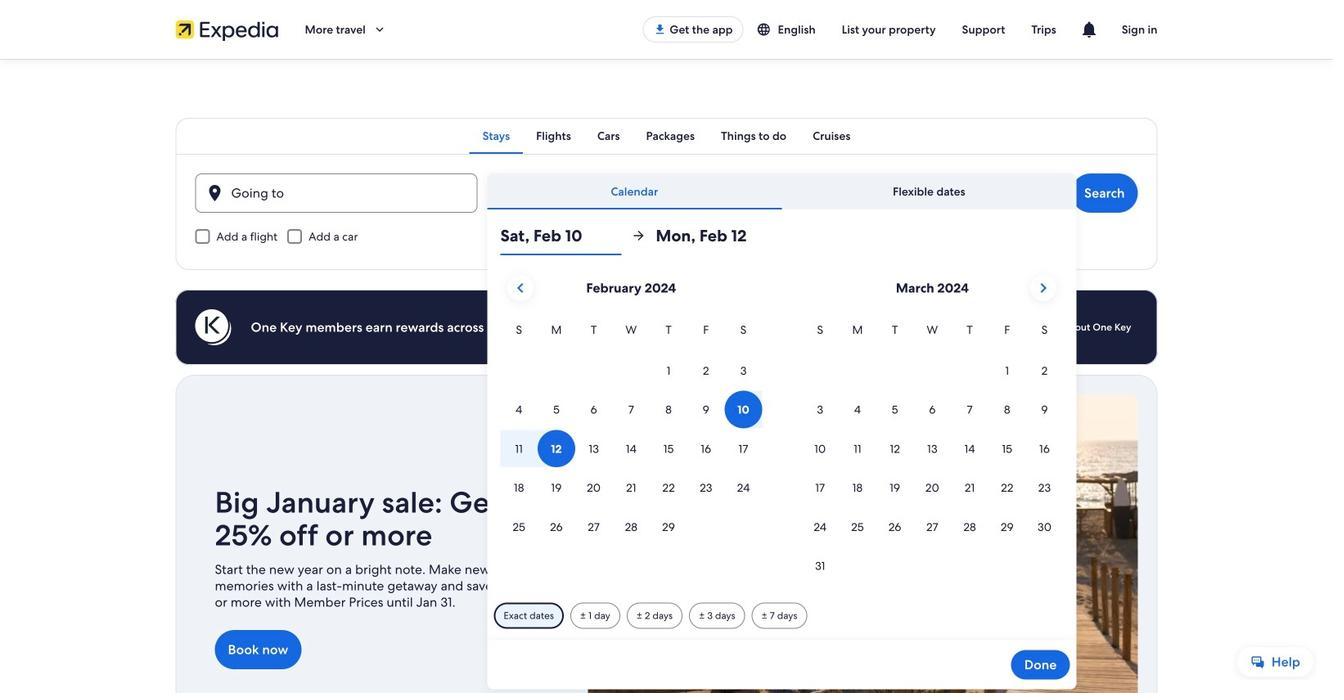 Task type: describe. For each thing, give the bounding box(es) containing it.
march 2024 element
[[802, 321, 1064, 586]]

next month image
[[1034, 278, 1053, 298]]

february 2024 element
[[500, 321, 762, 547]]

more travel image
[[372, 22, 387, 37]]

1 vertical spatial tab list
[[487, 174, 1077, 210]]

communication center icon image
[[1080, 20, 1099, 39]]

previous month image
[[511, 278, 530, 298]]

small image
[[757, 22, 778, 37]]



Task type: locate. For each thing, give the bounding box(es) containing it.
main content
[[0, 59, 1334, 693]]

download the app button image
[[653, 23, 667, 36]]

application
[[500, 269, 1064, 586]]

tab list
[[176, 118, 1158, 154], [487, 174, 1077, 210]]

0 vertical spatial tab list
[[176, 118, 1158, 154]]

directional image
[[631, 228, 646, 243]]

expedia logo image
[[176, 18, 279, 41]]



Task type: vqa. For each thing, say whether or not it's contained in the screenshot.
Communication Center icon
yes



